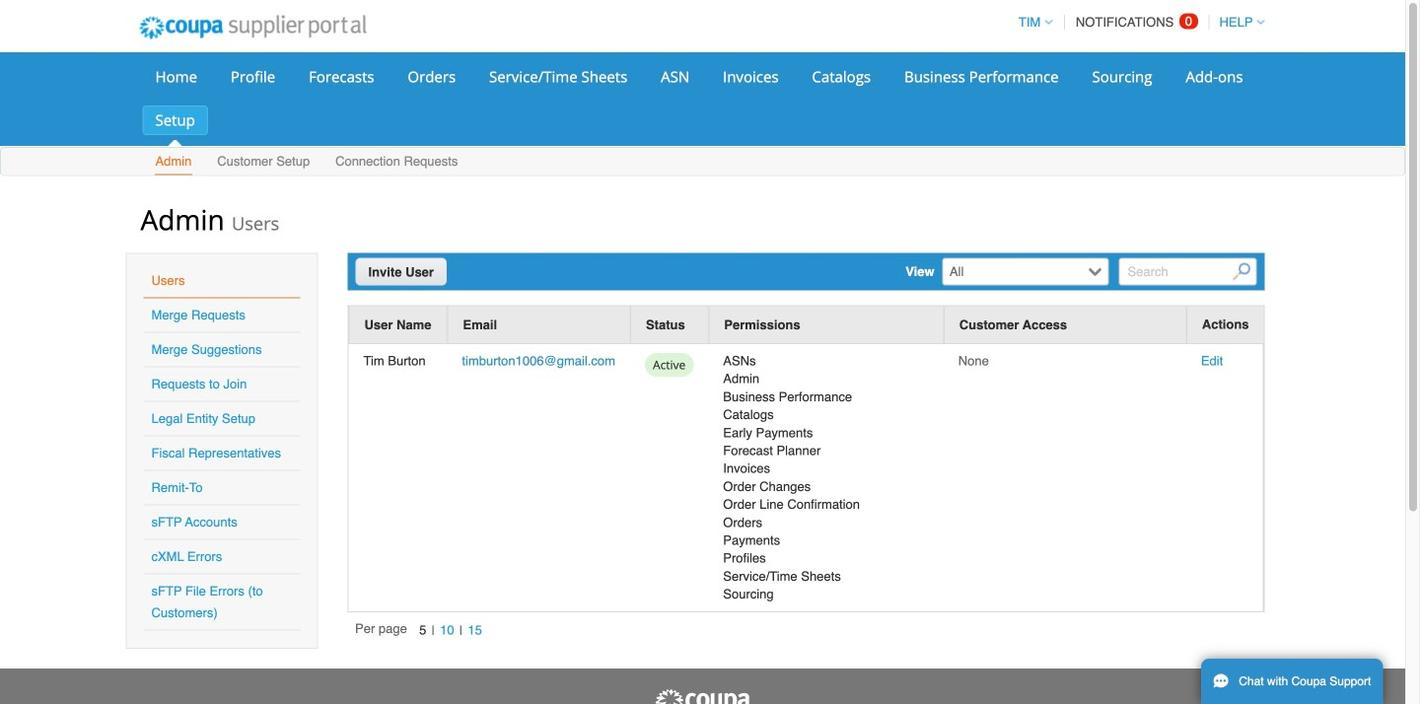 Task type: locate. For each thing, give the bounding box(es) containing it.
1 horizontal spatial coupa supplier portal image
[[653, 688, 752, 704]]

0 horizontal spatial navigation
[[355, 620, 487, 641]]

coupa supplier portal image
[[126, 3, 380, 52], [653, 688, 752, 704]]

1 vertical spatial navigation
[[355, 620, 487, 641]]

0 vertical spatial coupa supplier portal image
[[126, 3, 380, 52]]

navigation
[[1010, 3, 1265, 41], [355, 620, 487, 641]]

0 horizontal spatial coupa supplier portal image
[[126, 3, 380, 52]]

1 horizontal spatial navigation
[[1010, 3, 1265, 41]]

search image
[[1233, 263, 1250, 281]]

0 vertical spatial navigation
[[1010, 3, 1265, 41]]



Task type: describe. For each thing, give the bounding box(es) containing it.
Search text field
[[1119, 258, 1257, 285]]

1 vertical spatial coupa supplier portal image
[[653, 688, 752, 704]]



Task type: vqa. For each thing, say whether or not it's contained in the screenshot.
the bottom Coupa Supplier Portal Image
yes



